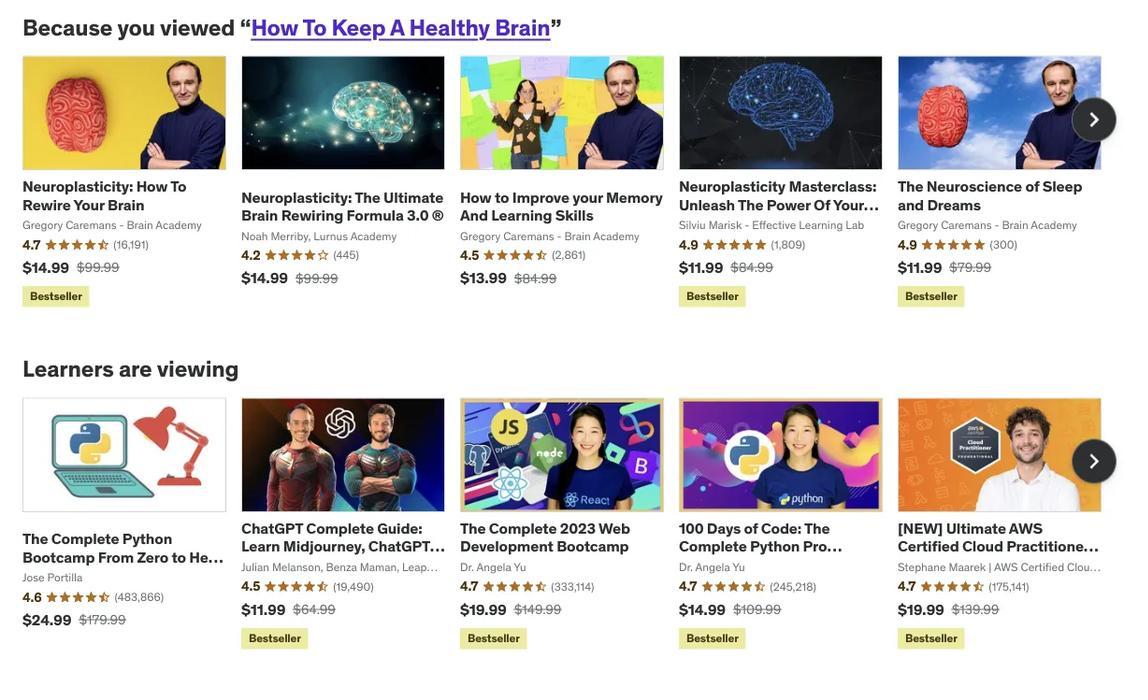 Task type: describe. For each thing, give the bounding box(es) containing it.
neuroplasticity: the ultimate brain rewiring formula 3.0 ®
[[241, 187, 444, 225]]

brain inside neuroplasticity: how to rewire your brain
[[108, 195, 144, 214]]

to inside neuroplasticity: how to rewire your brain
[[170, 177, 186, 196]]

you
[[117, 13, 155, 41]]

4
[[433, 537, 442, 556]]

the inside the complete 2023 web development bootcamp
[[460, 519, 486, 538]]

bootcamp inside the complete 2023 web development bootcamp
[[557, 537, 629, 556]]

development
[[460, 537, 554, 556]]

next image for because you viewed "
[[1080, 105, 1109, 135]]

masterclass:
[[789, 177, 877, 196]]

the complete 2023 web development bootcamp link
[[460, 519, 630, 556]]

c02
[[931, 555, 959, 574]]

and
[[898, 195, 924, 214]]

complete inside 100 days of code: the complete python pro bootcamp for 2023
[[679, 537, 747, 556]]

3.0
[[407, 205, 429, 225]]

because
[[22, 13, 113, 41]]

dreams
[[927, 195, 981, 214]]

"
[[240, 13, 251, 41]]

complete for from
[[51, 530, 119, 549]]

pro
[[803, 537, 827, 556]]

python inside 100 days of code: the complete python pro bootcamp for 2023
[[750, 537, 800, 556]]

neuroplasticity masterclass: unleash the power of your brain
[[679, 177, 877, 232]]

of
[[814, 195, 831, 214]]

how to improve your memory and learning skills
[[460, 187, 663, 225]]

keep
[[332, 13, 386, 41]]

improve
[[512, 187, 570, 207]]

rewiring
[[281, 205, 344, 225]]

formula
[[347, 205, 404, 225]]

[new] ultimate aws certified cloud practitioner clf-c02
[[898, 519, 1089, 574]]

neuroplasticity masterclass: unleash the power of your brain link
[[679, 177, 879, 232]]

neuroscience
[[927, 177, 1022, 196]]

sleep
[[1043, 177, 1083, 196]]

&
[[241, 555, 251, 574]]

1 horizontal spatial chatgpt
[[368, 537, 430, 556]]

0 horizontal spatial python
[[38, 566, 88, 585]]

viewing
[[157, 355, 239, 383]]

and
[[460, 205, 488, 225]]

learners
[[22, 355, 114, 383]]

100 days of code: the complete python pro bootcamp for 2023
[[679, 519, 830, 574]]

brain inside neuroplasticity masterclass: unleash the power of your brain
[[679, 213, 716, 232]]

code:
[[761, 519, 802, 538]]

from
[[98, 548, 134, 567]]

your inside neuroplasticity masterclass: unleash the power of your brain
[[833, 195, 864, 214]]

aws
[[1009, 519, 1043, 538]]

to inside how to improve your memory and learning skills
[[495, 187, 509, 207]]

how to improve your memory and learning skills link
[[460, 187, 663, 225]]

neuroplasticity: the ultimate brain rewiring formula 3.0 ® link
[[241, 187, 444, 225]]

0 horizontal spatial chatgpt
[[241, 519, 303, 538]]

of for days
[[744, 519, 758, 538]]



Task type: locate. For each thing, give the bounding box(es) containing it.
web
[[599, 519, 630, 538]]

chatgpt
[[241, 519, 303, 538], [368, 537, 430, 556]]

because you viewed " how to keep a healthy brain "
[[22, 13, 562, 41]]

ultimate up c02
[[946, 519, 1006, 538]]

the inside the complete python bootcamp from zero to hero in python
[[22, 530, 48, 549]]

1 carousel element from the top
[[22, 56, 1117, 311]]

of inside 100 days of code: the complete python pro bootcamp for 2023
[[744, 519, 758, 538]]

the right 4
[[460, 519, 486, 538]]

0 horizontal spatial to
[[170, 177, 186, 196]]

1 vertical spatial 2023
[[777, 555, 813, 574]]

1 your from the left
[[73, 195, 104, 214]]

the
[[898, 177, 924, 196], [355, 187, 380, 207], [738, 195, 764, 214], [460, 519, 486, 538], [804, 519, 830, 538], [22, 530, 48, 549]]

1 horizontal spatial bootcamp
[[557, 537, 629, 556]]

brain
[[495, 13, 551, 41], [108, 195, 144, 214], [241, 205, 278, 225], [679, 213, 716, 232]]

1 vertical spatial next image
[[1080, 447, 1109, 477]]

2023 inside 100 days of code: the complete python pro bootcamp for 2023
[[777, 555, 813, 574]]

carousel element for because you viewed "
[[22, 56, 1117, 311]]

1 horizontal spatial your
[[833, 195, 864, 214]]

zero
[[137, 548, 168, 567]]

python right in
[[38, 566, 88, 585]]

the left dreams
[[898, 177, 924, 196]]

python
[[122, 530, 172, 549], [750, 537, 800, 556], [38, 566, 88, 585]]

0 vertical spatial ultimate
[[384, 187, 444, 207]]

for
[[755, 555, 774, 574]]

0 vertical spatial of
[[1026, 177, 1040, 196]]

bootcamp down the days
[[679, 555, 751, 574]]

the up in
[[22, 530, 48, 549]]

1 horizontal spatial of
[[1026, 177, 1040, 196]]

complete inside the complete python bootcamp from zero to hero in python
[[51, 530, 119, 549]]

complete for development
[[489, 519, 557, 538]]

complete left guide:
[[306, 519, 374, 538]]

chatgpt left 4
[[368, 537, 430, 556]]

complete
[[306, 519, 374, 538], [489, 519, 557, 538], [51, 530, 119, 549], [679, 537, 747, 556]]

of
[[1026, 177, 1040, 196], [744, 519, 758, 538]]

100 days of code: the complete python pro bootcamp for 2023 link
[[679, 519, 842, 574]]

0 vertical spatial next image
[[1080, 105, 1109, 135]]

carousel element containing neuroplasticity: how to rewire your brain
[[22, 56, 1117, 311]]

complete inside the chatgpt complete guide: learn midjourney, chatgpt 4 & more
[[306, 519, 374, 538]]

next image for learners are viewing
[[1080, 447, 1109, 477]]

neuroplasticity
[[679, 177, 786, 196]]

1 vertical spatial ultimate
[[946, 519, 1006, 538]]

carousel element for learners are viewing
[[22, 398, 1117, 653]]

how inside neuroplasticity: how to rewire your brain
[[136, 177, 168, 196]]

complete left the for
[[679, 537, 747, 556]]

2023 left web
[[560, 519, 596, 538]]

0 vertical spatial carousel element
[[22, 56, 1117, 311]]

rewire
[[22, 195, 71, 214]]

2 horizontal spatial bootcamp
[[679, 555, 751, 574]]

2 horizontal spatial python
[[750, 537, 800, 556]]

to
[[495, 187, 509, 207], [172, 548, 186, 567]]

the inside the neuroscience of sleep and dreams
[[898, 177, 924, 196]]

0 horizontal spatial neuroplasticity:
[[22, 177, 133, 196]]

brain inside neuroplasticity: the ultimate brain rewiring formula 3.0 ®
[[241, 205, 278, 225]]

python left hero
[[122, 530, 172, 549]]

100
[[679, 519, 704, 538]]

the inside neuroplasticity: the ultimate brain rewiring formula 3.0 ®
[[355, 187, 380, 207]]

2 carousel element from the top
[[22, 398, 1117, 653]]

ultimate
[[384, 187, 444, 207], [946, 519, 1006, 538]]

more
[[254, 555, 290, 574]]

1 horizontal spatial how
[[251, 13, 298, 41]]

power
[[767, 195, 811, 214]]

python left pro
[[750, 537, 800, 556]]

of left sleep
[[1026, 177, 1040, 196]]

learn
[[241, 537, 280, 556]]

skills
[[555, 205, 594, 225]]

the left 3.0
[[355, 187, 380, 207]]

ultimate inside neuroplasticity: the ultimate brain rewiring formula 3.0 ®
[[384, 187, 444, 207]]

1 horizontal spatial python
[[122, 530, 172, 549]]

1 vertical spatial to
[[172, 548, 186, 567]]

0 vertical spatial 2023
[[560, 519, 596, 538]]

1 horizontal spatial ultimate
[[946, 519, 1006, 538]]

complete right 4
[[489, 519, 557, 538]]

[new] ultimate aws certified cloud practitioner clf-c02 link
[[898, 519, 1099, 574]]

neuroplasticity: inside neuroplasticity: the ultimate brain rewiring formula 3.0 ®
[[241, 187, 352, 207]]

neuroplasticity:
[[22, 177, 133, 196], [241, 187, 352, 207]]

chatgpt up more at the left bottom of the page
[[241, 519, 303, 538]]

brain down neuroplasticity
[[679, 213, 716, 232]]

2 horizontal spatial how
[[460, 187, 492, 207]]

"
[[551, 13, 562, 41]]

unleash
[[679, 195, 735, 214]]

cloud
[[963, 537, 1004, 556]]

hero
[[189, 548, 223, 567]]

complete inside the complete 2023 web development bootcamp
[[489, 519, 557, 538]]

neuroplasticity: how to rewire your brain
[[22, 177, 186, 214]]

how to keep a healthy brain link
[[251, 13, 551, 41]]

0 vertical spatial to
[[495, 187, 509, 207]]

1 next image from the top
[[1080, 105, 1109, 135]]

ultimate inside [new] ultimate aws certified cloud practitioner clf-c02
[[946, 519, 1006, 538]]

your right 'of'
[[833, 195, 864, 214]]

in
[[22, 566, 35, 585]]

practitioner
[[1007, 537, 1089, 556]]

ultimate left and
[[384, 187, 444, 207]]

learning
[[491, 205, 552, 225]]

1 horizontal spatial neuroplasticity:
[[241, 187, 352, 207]]

2 your from the left
[[833, 195, 864, 214]]

0 horizontal spatial to
[[172, 548, 186, 567]]

0 horizontal spatial ultimate
[[384, 187, 444, 207]]

2023 right the for
[[777, 555, 813, 574]]

1 horizontal spatial to
[[495, 187, 509, 207]]

to right and
[[495, 187, 509, 207]]

learners are viewing
[[22, 355, 239, 383]]

[new]
[[898, 519, 943, 538]]

days
[[707, 519, 741, 538]]

your right the rewire
[[73, 195, 104, 214]]

brain left rewiring
[[241, 205, 278, 225]]

your inside neuroplasticity: how to rewire your brain
[[73, 195, 104, 214]]

1 vertical spatial to
[[170, 177, 186, 196]]

a
[[390, 13, 405, 41]]

clf-
[[898, 555, 931, 574]]

the neuroscience of sleep and dreams link
[[898, 177, 1083, 214]]

neuroplasticity: inside neuroplasticity: how to rewire your brain
[[22, 177, 133, 196]]

to right zero
[[172, 548, 186, 567]]

bootcamp
[[557, 537, 629, 556], [22, 548, 95, 567], [679, 555, 751, 574]]

2 next image from the top
[[1080, 447, 1109, 477]]

how inside how to improve your memory and learning skills
[[460, 187, 492, 207]]

how
[[251, 13, 298, 41], [136, 177, 168, 196], [460, 187, 492, 207]]

to
[[303, 13, 327, 41], [170, 177, 186, 196]]

bootcamp right the development
[[557, 537, 629, 556]]

bootcamp left from
[[22, 548, 95, 567]]

of for neuroscience
[[1026, 177, 1040, 196]]

1 vertical spatial carousel element
[[22, 398, 1117, 653]]

the complete python bootcamp from zero to hero in python link
[[22, 530, 223, 585]]

0 horizontal spatial of
[[744, 519, 758, 538]]

the right code:
[[804, 519, 830, 538]]

midjourney,
[[283, 537, 365, 556]]

to inside the complete python bootcamp from zero to hero in python
[[172, 548, 186, 567]]

1 horizontal spatial 2023
[[777, 555, 813, 574]]

the complete 2023 web development bootcamp
[[460, 519, 630, 556]]

2023 inside the complete 2023 web development bootcamp
[[560, 519, 596, 538]]

the left power
[[738, 195, 764, 214]]

your
[[73, 195, 104, 214], [833, 195, 864, 214]]

neuroplasticity: how to rewire your brain link
[[22, 177, 186, 214]]

healthy
[[409, 13, 490, 41]]

brain right the rewire
[[108, 195, 144, 214]]

2023
[[560, 519, 596, 538], [777, 555, 813, 574]]

are
[[119, 355, 152, 383]]

chatgpt complete guide: learn midjourney, chatgpt 4 & more
[[241, 519, 442, 574]]

of right the days
[[744, 519, 758, 538]]

neuroplasticity: for rewiring
[[241, 187, 352, 207]]

bootcamp inside the complete python bootcamp from zero to hero in python
[[22, 548, 95, 567]]

next image
[[1080, 105, 1109, 135], [1080, 447, 1109, 477]]

brain right healthy
[[495, 13, 551, 41]]

chatgpt complete guide: learn midjourney, chatgpt 4 & more link
[[241, 519, 445, 574]]

1 vertical spatial of
[[744, 519, 758, 538]]

bootcamp inside 100 days of code: the complete python pro bootcamp for 2023
[[679, 555, 751, 574]]

certified
[[898, 537, 959, 556]]

the inside 100 days of code: the complete python pro bootcamp for 2023
[[804, 519, 830, 538]]

®
[[432, 205, 444, 225]]

guide:
[[377, 519, 422, 538]]

complete for midjourney,
[[306, 519, 374, 538]]

memory
[[606, 187, 663, 207]]

the neuroscience of sleep and dreams
[[898, 177, 1083, 214]]

the inside neuroplasticity masterclass: unleash the power of your brain
[[738, 195, 764, 214]]

of inside the neuroscience of sleep and dreams
[[1026, 177, 1040, 196]]

0 vertical spatial to
[[303, 13, 327, 41]]

1 horizontal spatial to
[[303, 13, 327, 41]]

carousel element
[[22, 56, 1117, 311], [22, 398, 1117, 653]]

viewed
[[160, 13, 235, 41]]

complete left zero
[[51, 530, 119, 549]]

0 horizontal spatial how
[[136, 177, 168, 196]]

0 horizontal spatial your
[[73, 195, 104, 214]]

the complete python bootcamp from zero to hero in python
[[22, 530, 223, 585]]

your
[[573, 187, 603, 207]]

carousel element containing chatgpt complete guide: learn midjourney, chatgpt 4 & more
[[22, 398, 1117, 653]]

0 horizontal spatial 2023
[[560, 519, 596, 538]]

0 horizontal spatial bootcamp
[[22, 548, 95, 567]]

neuroplasticity: for your
[[22, 177, 133, 196]]



Task type: vqa. For each thing, say whether or not it's contained in the screenshot.
rightmost Neuroplasticity:
yes



